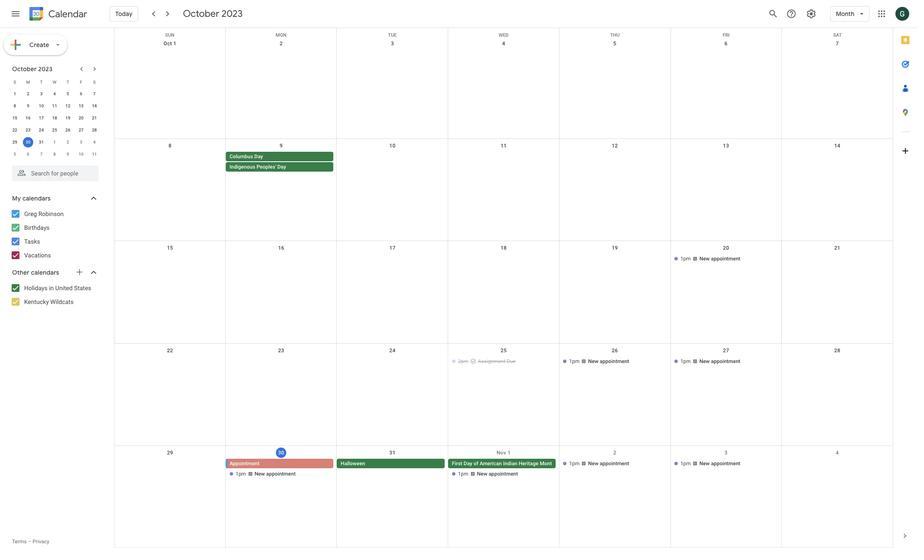 Task type: locate. For each thing, give the bounding box(es) containing it.
1 t from the left
[[40, 80, 43, 84]]

0 vertical spatial 13
[[79, 104, 84, 108]]

0 vertical spatial 29
[[12, 140, 17, 145]]

19 inside row group
[[65, 116, 70, 120]]

s
[[14, 80, 16, 84], [93, 80, 96, 84]]

30, today element
[[23, 137, 33, 148]]

0 vertical spatial 27
[[79, 128, 84, 133]]

24 inside row group
[[39, 128, 44, 133]]

day for columbus
[[254, 154, 263, 160]]

day inside first day of american indian heritage month button
[[464, 461, 472, 467]]

27
[[79, 128, 84, 133], [723, 348, 729, 354]]

0 vertical spatial 16
[[26, 116, 31, 120]]

new appointment
[[700, 256, 741, 262], [588, 359, 629, 365], [700, 359, 741, 365], [588, 461, 629, 467], [700, 461, 741, 467], [255, 472, 296, 478], [477, 472, 518, 478]]

0 vertical spatial 2023
[[222, 8, 243, 20]]

9 down november 2 element
[[67, 152, 69, 157]]

0 horizontal spatial 19
[[65, 116, 70, 120]]

31 inside "october 2023" grid
[[39, 140, 44, 145]]

7 for 1
[[93, 92, 96, 96]]

october
[[183, 8, 219, 20], [12, 65, 37, 73]]

terms
[[12, 539, 27, 545]]

create
[[29, 41, 49, 49]]

tue
[[388, 32, 397, 38]]

today button
[[110, 3, 138, 24]]

0 vertical spatial 24
[[39, 128, 44, 133]]

1 vertical spatial 30
[[278, 450, 284, 456]]

23 inside grid
[[278, 348, 284, 354]]

assignment
[[478, 359, 506, 365]]

month right heritage
[[540, 461, 555, 467]]

0 vertical spatial 31
[[39, 140, 44, 145]]

25
[[52, 128, 57, 133], [501, 348, 507, 354]]

month up sat
[[836, 10, 855, 18]]

row containing 5
[[8, 149, 101, 161]]

31 for nov 1
[[389, 450, 396, 456]]

peoples'
[[257, 164, 276, 170]]

20
[[79, 116, 84, 120], [723, 245, 729, 252]]

0 vertical spatial 10
[[39, 104, 44, 108]]

calendars up in
[[31, 269, 59, 277]]

0 horizontal spatial 14
[[92, 104, 97, 108]]

7 inside november 7 element
[[40, 152, 43, 157]]

0 vertical spatial 19
[[65, 116, 70, 120]]

5 down 29 "element"
[[14, 152, 16, 157]]

23
[[26, 128, 31, 133], [278, 348, 284, 354]]

0 vertical spatial 17
[[39, 116, 44, 120]]

row containing oct 1
[[114, 37, 893, 139]]

25 down "18" element
[[52, 128, 57, 133]]

0 horizontal spatial s
[[14, 80, 16, 84]]

1 horizontal spatial 21
[[834, 245, 841, 252]]

None search field
[[0, 162, 107, 181]]

10 for sun
[[389, 143, 396, 149]]

2 horizontal spatial 10
[[389, 143, 396, 149]]

columbus
[[230, 154, 253, 160]]

1 vertical spatial 6
[[80, 92, 82, 96]]

1 up the 15 element
[[14, 92, 16, 96]]

8 for sun
[[169, 143, 172, 149]]

31 up halloween button
[[389, 450, 396, 456]]

0 horizontal spatial 16
[[26, 116, 31, 120]]

terms link
[[12, 539, 27, 545]]

2023
[[222, 8, 243, 20], [38, 65, 52, 73]]

1 vertical spatial october 2023
[[12, 65, 52, 73]]

6
[[725, 41, 728, 47], [80, 92, 82, 96], [27, 152, 29, 157]]

1 vertical spatial 17
[[389, 245, 396, 252]]

14 inside grid
[[834, 143, 841, 149]]

10 for october 2023
[[39, 104, 44, 108]]

first
[[452, 461, 462, 467]]

18
[[52, 116, 57, 120], [501, 245, 507, 252]]

0 vertical spatial 20
[[79, 116, 84, 120]]

1 vertical spatial 31
[[389, 450, 396, 456]]

0 horizontal spatial october 2023
[[12, 65, 52, 73]]

1 vertical spatial 20
[[723, 245, 729, 252]]

1 horizontal spatial 29
[[167, 450, 173, 456]]

cell
[[114, 152, 226, 173], [226, 152, 337, 173], [337, 152, 448, 173], [448, 152, 559, 173], [671, 152, 782, 173], [114, 255, 226, 265], [226, 255, 337, 265], [448, 255, 559, 265], [559, 255, 671, 265], [114, 357, 226, 367], [226, 357, 337, 367], [337, 357, 448, 367], [114, 459, 226, 480], [226, 459, 337, 480], [448, 459, 559, 480]]

in
[[49, 285, 54, 292]]

14 element
[[89, 101, 100, 111]]

11
[[52, 104, 57, 108], [501, 143, 507, 149], [92, 152, 97, 157]]

november 11 element
[[89, 149, 100, 160]]

29 for 1
[[12, 140, 17, 145]]

0 horizontal spatial 31
[[39, 140, 44, 145]]

11 inside grid
[[501, 143, 507, 149]]

15 inside "october 2023" grid
[[12, 116, 17, 120]]

0 horizontal spatial 9
[[27, 104, 29, 108]]

21
[[92, 116, 97, 120], [834, 245, 841, 252]]

day
[[254, 154, 263, 160], [277, 164, 286, 170], [464, 461, 472, 467]]

assignment due
[[478, 359, 516, 365]]

row
[[114, 28, 893, 38], [114, 37, 893, 139], [8, 76, 101, 88], [8, 88, 101, 100], [8, 100, 101, 112], [8, 112, 101, 124], [8, 124, 101, 136], [8, 136, 101, 149], [114, 139, 893, 242], [8, 149, 101, 161], [114, 242, 893, 344], [114, 344, 893, 446], [114, 446, 893, 549]]

30
[[26, 140, 31, 145], [278, 450, 284, 456]]

row group
[[8, 88, 101, 161]]

Search for people text field
[[17, 166, 93, 181]]

1 vertical spatial 19
[[612, 245, 618, 252]]

0 horizontal spatial 5
[[14, 152, 16, 157]]

1 vertical spatial month
[[540, 461, 555, 467]]

columbus day button
[[226, 152, 334, 162]]

1 vertical spatial 15
[[167, 245, 173, 252]]

1 vertical spatial 12
[[612, 143, 618, 149]]

1 horizontal spatial 5
[[67, 92, 69, 96]]

1 vertical spatial 7
[[93, 92, 96, 96]]

day down columbus day button
[[277, 164, 286, 170]]

0 vertical spatial day
[[254, 154, 263, 160]]

1 horizontal spatial 10
[[79, 152, 84, 157]]

16 inside "october 2023" grid
[[26, 116, 31, 120]]

24 inside grid
[[389, 348, 396, 354]]

15 element
[[10, 113, 20, 124]]

calendars up greg
[[22, 195, 51, 203]]

20 element
[[76, 113, 86, 124]]

13 inside row group
[[79, 104, 84, 108]]

month inside 'popup button'
[[836, 10, 855, 18]]

9 up columbus day button
[[280, 143, 283, 149]]

greg
[[24, 211, 37, 218]]

1 horizontal spatial 7
[[93, 92, 96, 96]]

1 horizontal spatial 8
[[53, 152, 56, 157]]

14 inside row group
[[92, 104, 97, 108]]

11 inside row
[[92, 152, 97, 157]]

27 inside row group
[[79, 128, 84, 133]]

create button
[[3, 35, 67, 55]]

30 cell
[[21, 136, 35, 149]]

1 vertical spatial 21
[[834, 245, 841, 252]]

13 inside grid
[[723, 143, 729, 149]]

2 horizontal spatial 7
[[836, 41, 839, 47]]

wed
[[499, 32, 509, 38]]

1 right "oct"
[[173, 41, 177, 47]]

indigenous peoples' day button
[[226, 162, 334, 172]]

29 inside "element"
[[12, 140, 17, 145]]

1 vertical spatial 11
[[501, 143, 507, 149]]

14 for sun
[[834, 143, 841, 149]]

1
[[173, 41, 177, 47], [14, 92, 16, 96], [53, 140, 56, 145], [508, 450, 511, 456]]

2 horizontal spatial 8
[[169, 143, 172, 149]]

of
[[474, 461, 479, 467]]

cell containing appointment
[[226, 459, 337, 480]]

24
[[39, 128, 44, 133], [389, 348, 396, 354]]

0 horizontal spatial 24
[[39, 128, 44, 133]]

0 horizontal spatial 2023
[[38, 65, 52, 73]]

0 vertical spatial 28
[[92, 128, 97, 133]]

15
[[12, 116, 17, 120], [167, 245, 173, 252]]

2 t from the left
[[67, 80, 69, 84]]

0 vertical spatial 18
[[52, 116, 57, 120]]

22
[[12, 128, 17, 133], [167, 348, 173, 354]]

31 element
[[36, 137, 47, 148]]

0 horizontal spatial 17
[[39, 116, 44, 120]]

18 inside "october 2023" grid
[[52, 116, 57, 120]]

grid
[[114, 28, 893, 549]]

16
[[26, 116, 31, 120], [278, 245, 284, 252]]

november 10 element
[[76, 149, 86, 160]]

2 vertical spatial 5
[[14, 152, 16, 157]]

privacy link
[[33, 539, 49, 545]]

my calendars button
[[2, 192, 107, 206]]

other
[[12, 269, 29, 277]]

2 inside november 2 element
[[67, 140, 69, 145]]

cell containing columbus day
[[226, 152, 337, 173]]

11 element
[[49, 101, 60, 111]]

7 down sat
[[836, 41, 839, 47]]

t left w
[[40, 80, 43, 84]]

row containing s
[[8, 76, 101, 88]]

m
[[26, 80, 30, 84]]

november 2 element
[[63, 137, 73, 148]]

5 up 12 element
[[67, 92, 69, 96]]

19 inside grid
[[612, 245, 618, 252]]

appointment button
[[227, 459, 334, 469]]

november 6 element
[[23, 149, 33, 160]]

0 horizontal spatial 25
[[52, 128, 57, 133]]

17
[[39, 116, 44, 120], [389, 245, 396, 252]]

27 inside grid
[[723, 348, 729, 354]]

0 vertical spatial october
[[183, 8, 219, 20]]

2 vertical spatial 8
[[53, 152, 56, 157]]

2 s from the left
[[93, 80, 96, 84]]

9
[[27, 104, 29, 108], [280, 143, 283, 149], [67, 152, 69, 157]]

calendars
[[22, 195, 51, 203], [31, 269, 59, 277]]

1 horizontal spatial 12
[[612, 143, 618, 149]]

1pm
[[681, 256, 691, 262], [569, 359, 580, 365], [681, 359, 691, 365], [569, 461, 580, 467], [681, 461, 691, 467], [236, 472, 246, 478], [458, 472, 468, 478]]

5 for oct 1
[[613, 41, 617, 47]]

1 vertical spatial 8
[[169, 143, 172, 149]]

october 2023
[[183, 8, 243, 20], [12, 65, 52, 73]]

day up peoples'
[[254, 154, 263, 160]]

1 vertical spatial 16
[[278, 245, 284, 252]]

2
[[280, 41, 283, 47], [27, 92, 29, 96], [67, 140, 69, 145], [613, 450, 617, 456]]

1 inside "element"
[[53, 140, 56, 145]]

8
[[14, 104, 16, 108], [169, 143, 172, 149], [53, 152, 56, 157]]

1 horizontal spatial 15
[[167, 245, 173, 252]]

month inside button
[[540, 461, 555, 467]]

0 horizontal spatial 11
[[52, 104, 57, 108]]

30 down 23 element
[[26, 140, 31, 145]]

31 down 24 element on the top left of page
[[39, 140, 44, 145]]

10 inside grid
[[389, 143, 396, 149]]

other calendars
[[12, 269, 59, 277]]

7 down 31 element
[[40, 152, 43, 157]]

0 vertical spatial 6
[[725, 41, 728, 47]]

new
[[700, 256, 710, 262], [588, 359, 599, 365], [700, 359, 710, 365], [588, 461, 599, 467], [700, 461, 710, 467], [255, 472, 265, 478], [477, 472, 487, 478]]

28
[[92, 128, 97, 133], [834, 348, 841, 354]]

1 horizontal spatial s
[[93, 80, 96, 84]]

0 vertical spatial 30
[[26, 140, 31, 145]]

20 inside row group
[[79, 116, 84, 120]]

10 inside row
[[79, 152, 84, 157]]

0 horizontal spatial day
[[254, 154, 263, 160]]

30 inside cell
[[26, 140, 31, 145]]

0 vertical spatial 8
[[14, 104, 16, 108]]

appointment
[[230, 461, 260, 467]]

first day of american indian heritage month
[[452, 461, 555, 467]]

30 up "appointment" button
[[278, 450, 284, 456]]

30 for nov 1
[[278, 450, 284, 456]]

23 element
[[23, 125, 33, 136]]

27 element
[[76, 125, 86, 136]]

2 vertical spatial 11
[[92, 152, 97, 157]]

1 horizontal spatial 22
[[167, 348, 173, 354]]

0 horizontal spatial 6
[[27, 152, 29, 157]]

0 vertical spatial 12
[[65, 104, 70, 108]]

appointment
[[711, 256, 741, 262], [600, 359, 629, 365], [711, 359, 741, 365], [600, 461, 629, 467], [711, 461, 741, 467], [266, 472, 296, 478], [489, 472, 518, 478]]

5 down thu
[[613, 41, 617, 47]]

greg robinson
[[24, 211, 64, 218]]

0 horizontal spatial 28
[[92, 128, 97, 133]]

1 horizontal spatial 25
[[501, 348, 507, 354]]

1 horizontal spatial 31
[[389, 450, 396, 456]]

0 vertical spatial 5
[[613, 41, 617, 47]]

columbus day indigenous peoples' day
[[230, 154, 286, 170]]

1 horizontal spatial 23
[[278, 348, 284, 354]]

25 inside '25' element
[[52, 128, 57, 133]]

0 horizontal spatial t
[[40, 80, 43, 84]]

1 vertical spatial 29
[[167, 450, 173, 456]]

9 up 16 element
[[27, 104, 29, 108]]

0 horizontal spatial 15
[[12, 116, 17, 120]]

mon
[[276, 32, 287, 38]]

my
[[12, 195, 21, 203]]

united
[[55, 285, 73, 292]]

4
[[502, 41, 505, 47], [53, 92, 56, 96], [93, 140, 96, 145], [836, 450, 839, 456]]

sat
[[833, 32, 842, 38]]

0 horizontal spatial 22
[[12, 128, 17, 133]]

tab list
[[894, 28, 917, 525]]

0 vertical spatial october 2023
[[183, 8, 243, 20]]

calendar heading
[[47, 8, 87, 20]]

0 vertical spatial 21
[[92, 116, 97, 120]]

6 for 1
[[80, 92, 82, 96]]

s left m
[[14, 80, 16, 84]]

12
[[65, 104, 70, 108], [612, 143, 618, 149]]

s right f
[[93, 80, 96, 84]]

1 horizontal spatial 13
[[723, 143, 729, 149]]

today
[[115, 10, 132, 18]]

0 horizontal spatial 29
[[12, 140, 17, 145]]

day left of
[[464, 461, 472, 467]]

oct 1
[[164, 41, 177, 47]]

sun
[[165, 32, 175, 38]]

row containing sun
[[114, 28, 893, 38]]

2 horizontal spatial 6
[[725, 41, 728, 47]]

3
[[391, 41, 394, 47], [40, 92, 43, 96], [80, 140, 82, 145], [725, 450, 728, 456]]

6 down fri
[[725, 41, 728, 47]]

1 horizontal spatial 24
[[389, 348, 396, 354]]

0 horizontal spatial 27
[[79, 128, 84, 133]]

1 down '25' element
[[53, 140, 56, 145]]

6 down f
[[80, 92, 82, 96]]

0 horizontal spatial 30
[[26, 140, 31, 145]]

0 vertical spatial 9
[[27, 104, 29, 108]]

calendars for other calendars
[[31, 269, 59, 277]]

0 horizontal spatial 7
[[40, 152, 43, 157]]

0 horizontal spatial 23
[[26, 128, 31, 133]]

1 horizontal spatial 18
[[501, 245, 507, 252]]

7 up 14 element
[[93, 92, 96, 96]]

31 for 1
[[39, 140, 44, 145]]

13
[[79, 104, 84, 108], [723, 143, 729, 149]]

1 vertical spatial 27
[[723, 348, 729, 354]]

t left f
[[67, 80, 69, 84]]

1 vertical spatial 10
[[389, 143, 396, 149]]

tasks
[[24, 238, 40, 245]]

robinson
[[38, 211, 64, 218]]

american
[[480, 461, 502, 467]]

25 up assignment due
[[501, 348, 507, 354]]

1 horizontal spatial 9
[[67, 152, 69, 157]]

0 horizontal spatial 13
[[79, 104, 84, 108]]

14
[[92, 104, 97, 108], [834, 143, 841, 149]]

2 vertical spatial day
[[464, 461, 472, 467]]

6 down 30, today element
[[27, 152, 29, 157]]

5
[[613, 41, 617, 47], [67, 92, 69, 96], [14, 152, 16, 157]]

9 for sun
[[280, 143, 283, 149]]

0 horizontal spatial 26
[[65, 128, 70, 133]]

12 inside row group
[[65, 104, 70, 108]]

10
[[39, 104, 44, 108], [389, 143, 396, 149], [79, 152, 84, 157]]

calendar element
[[28, 5, 87, 24]]

1 horizontal spatial month
[[836, 10, 855, 18]]

1 vertical spatial 28
[[834, 348, 841, 354]]

november 1 element
[[49, 137, 60, 148]]

29
[[12, 140, 17, 145], [167, 450, 173, 456]]

5 for 1
[[67, 92, 69, 96]]

19
[[65, 116, 70, 120], [612, 245, 618, 252]]

1 vertical spatial 14
[[834, 143, 841, 149]]



Task type: describe. For each thing, give the bounding box(es) containing it.
–
[[28, 539, 31, 545]]

my calendars
[[12, 195, 51, 203]]

28 element
[[89, 125, 100, 136]]

1 horizontal spatial day
[[277, 164, 286, 170]]

indigenous
[[230, 164, 255, 170]]

vacations
[[24, 252, 51, 259]]

1 s from the left
[[14, 80, 16, 84]]

month button
[[831, 3, 870, 24]]

17 inside "october 2023" grid
[[39, 116, 44, 120]]

holidays in united states
[[24, 285, 91, 292]]

14 for october 2023
[[92, 104, 97, 108]]

kentucky wildcats
[[24, 299, 74, 306]]

wildcats
[[50, 299, 74, 306]]

8 for october 2023
[[14, 104, 16, 108]]

9 for october 2023
[[27, 104, 29, 108]]

my calendars list
[[2, 207, 107, 263]]

1 horizontal spatial october
[[183, 8, 219, 20]]

11 for sun
[[501, 143, 507, 149]]

22 element
[[10, 125, 20, 136]]

1 vertical spatial 26
[[612, 348, 618, 354]]

november 3 element
[[76, 137, 86, 148]]

row containing 1
[[8, 88, 101, 100]]

kentucky
[[24, 299, 49, 306]]

13 for sun
[[723, 143, 729, 149]]

due
[[507, 359, 516, 365]]

indian
[[503, 461, 518, 467]]

29 for nov 1
[[167, 450, 173, 456]]

22 inside "october 2023" grid
[[12, 128, 17, 133]]

25 element
[[49, 125, 60, 136]]

29 element
[[10, 137, 20, 148]]

calendar
[[48, 8, 87, 20]]

6 for oct 1
[[725, 41, 728, 47]]

halloween
[[341, 461, 365, 467]]

add other calendars image
[[75, 268, 84, 277]]

1 vertical spatial 18
[[501, 245, 507, 252]]

first day of american indian heritage month button
[[448, 459, 556, 469]]

birthdays
[[24, 225, 50, 231]]

28 inside row group
[[92, 128, 97, 133]]

28 inside grid
[[834, 348, 841, 354]]

10 element
[[36, 101, 47, 111]]

cell containing first day of american indian heritage month
[[448, 459, 559, 480]]

thu
[[610, 32, 620, 38]]

1 right nov
[[508, 450, 511, 456]]

1 horizontal spatial 2023
[[222, 8, 243, 20]]

12 element
[[63, 101, 73, 111]]

1 horizontal spatial october 2023
[[183, 8, 243, 20]]

11 for october 2023
[[52, 104, 57, 108]]

13 element
[[76, 101, 86, 111]]

2 vertical spatial 6
[[27, 152, 29, 157]]

holidays
[[24, 285, 48, 292]]

0 horizontal spatial october
[[12, 65, 37, 73]]

13 for october 2023
[[79, 104, 84, 108]]

row group containing 1
[[8, 88, 101, 161]]

12 for october 2023
[[65, 104, 70, 108]]

16 element
[[23, 113, 33, 124]]

other calendars button
[[2, 266, 107, 280]]

1 horizontal spatial 17
[[389, 245, 396, 252]]

november 9 element
[[63, 149, 73, 160]]

fri
[[723, 32, 730, 38]]

heritage
[[519, 461, 539, 467]]

30 for 1
[[26, 140, 31, 145]]

18 element
[[49, 113, 60, 124]]

23 inside 23 element
[[26, 128, 31, 133]]

grid containing oct 1
[[114, 28, 893, 549]]

26 element
[[63, 125, 73, 136]]

17 element
[[36, 113, 47, 124]]

november 5 element
[[10, 149, 20, 160]]

21 inside row group
[[92, 116, 97, 120]]

2pm
[[458, 359, 468, 365]]

november 7 element
[[36, 149, 47, 160]]

nov
[[497, 450, 506, 456]]

24 element
[[36, 125, 47, 136]]

12 for sun
[[612, 143, 618, 149]]

calendars for my calendars
[[22, 195, 51, 203]]

states
[[74, 285, 91, 292]]

19 element
[[63, 113, 73, 124]]

terms – privacy
[[12, 539, 49, 545]]

october 2023 grid
[[8, 76, 101, 161]]

1 horizontal spatial 16
[[278, 245, 284, 252]]

2 vertical spatial 9
[[67, 152, 69, 157]]

oct
[[164, 41, 172, 47]]

1 vertical spatial 22
[[167, 348, 173, 354]]

halloween button
[[337, 459, 445, 469]]

7 for oct 1
[[836, 41, 839, 47]]

nov 1
[[497, 450, 511, 456]]

day for first
[[464, 461, 472, 467]]

21 element
[[89, 113, 100, 124]]

november 8 element
[[49, 149, 60, 160]]

other calendars list
[[2, 282, 107, 309]]

main drawer image
[[10, 9, 21, 19]]

1 vertical spatial 25
[[501, 348, 507, 354]]

november 4 element
[[89, 137, 100, 148]]

f
[[80, 80, 82, 84]]

privacy
[[33, 539, 49, 545]]

settings menu image
[[806, 9, 817, 19]]

w
[[53, 80, 57, 84]]

26 inside 'element'
[[65, 128, 70, 133]]



Task type: vqa. For each thing, say whether or not it's contained in the screenshot.


